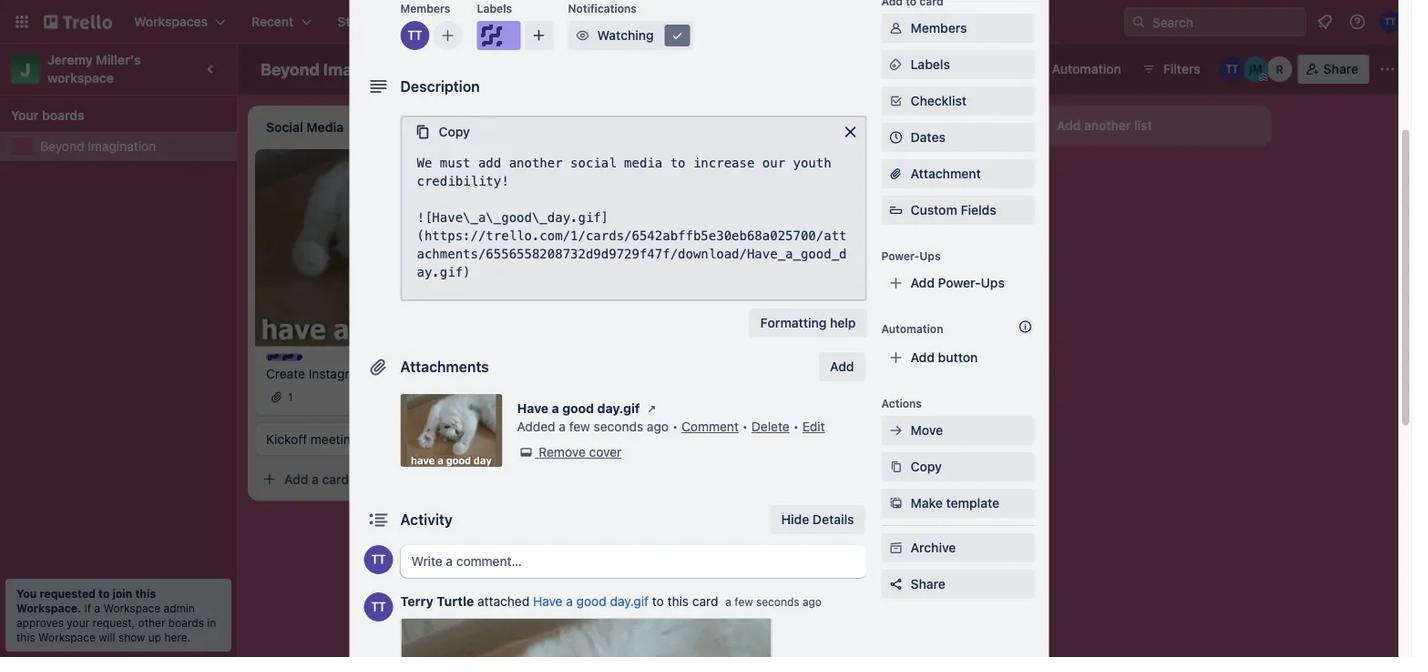 Task type: describe. For each thing, give the bounding box(es) containing it.
add another list
[[1057, 118, 1152, 133]]

0 vertical spatial seconds
[[594, 420, 643, 435]]

your
[[11, 108, 39, 123]]

Board name text field
[[251, 55, 425, 84]]

1 vertical spatial beyond imagination
[[40, 139, 156, 154]]

power-ups inside power-ups button
[[945, 62, 1012, 77]]

archive link
[[882, 534, 1035, 564]]

activity
[[400, 512, 453, 529]]

sm image for watching
[[574, 27, 592, 45]]

labels link
[[882, 51, 1035, 80]]

add button
[[911, 351, 978, 366]]

instagram
[[309, 366, 367, 381]]

request,
[[93, 617, 135, 630]]

sm image for move
[[887, 422, 905, 441]]

few inside 'terry turtle attached have a good day.gif to this card a few seconds ago'
[[735, 597, 753, 610]]

hide details link
[[771, 506, 865, 535]]

automation button
[[1027, 55, 1132, 84]]

add power-ups link
[[882, 269, 1035, 298]]

copy link
[[882, 453, 1035, 482]]

1 vertical spatial imagination
[[88, 139, 156, 154]]

jeremy miller (jeremymiller198) image
[[1243, 56, 1269, 82]]

sm image up added a few seconds ago
[[643, 400, 661, 419]]

comment link
[[682, 420, 739, 435]]

your boards with 1 items element
[[11, 105, 217, 127]]

checklist link
[[882, 87, 1035, 116]]

hide
[[781, 513, 809, 528]]

0 vertical spatial few
[[569, 420, 590, 435]]

board
[[649, 62, 685, 77]]

Search field
[[1146, 8, 1306, 36]]

card down meeting
[[322, 472, 349, 487]]

attachments
[[400, 359, 489, 376]]

make template link
[[882, 490, 1035, 519]]

show menu image
[[1379, 60, 1397, 78]]

jeremy
[[47, 52, 93, 67]]

sm image up board
[[668, 27, 687, 45]]

add members to card image
[[441, 27, 455, 45]]

added a few seconds ago
[[517, 420, 669, 435]]

create for create
[[539, 14, 580, 29]]

terry turtle attached have a good day.gif to this card a few seconds ago
[[400, 595, 822, 610]]

add another list button
[[1024, 106, 1272, 146]]

show
[[118, 631, 145, 644]]

primary element
[[0, 0, 1412, 44]]

card down close image
[[840, 165, 867, 180]]

make template
[[911, 497, 1000, 512]]

copy button
[[402, 118, 481, 147]]

join
[[112, 588, 132, 600]]

power-ups button
[[909, 55, 1023, 84]]

details
[[813, 513, 854, 528]]

0 vertical spatial good
[[562, 402, 594, 417]]

1 vertical spatial copy
[[911, 460, 942, 475]]

add a card button for top create from template… icon
[[773, 159, 977, 188]]

0 vertical spatial terry turtle (terryturtle) image
[[400, 21, 430, 51]]

will
[[99, 631, 115, 644]]

sm image for remove cover
[[517, 444, 535, 462]]

2 vertical spatial power-
[[938, 276, 981, 291]]

beyond imagination inside board name text box
[[261, 59, 416, 79]]

close image
[[841, 123, 860, 142]]

sm image for automation
[[1027, 55, 1052, 80]]

turtle
[[437, 595, 474, 610]]

beyond inside "beyond imagination" link
[[40, 139, 84, 154]]

workspace.
[[16, 602, 81, 615]]

watching
[[597, 28, 654, 43]]

you requested to join this workspace.
[[16, 588, 156, 615]]

have a good day.gif link
[[533, 595, 649, 610]]

color: purple, title: none image
[[266, 354, 303, 361]]

sm image for members
[[887, 20, 905, 38]]

attachment
[[911, 167, 981, 182]]

sm image for archive
[[887, 540, 905, 558]]

list
[[1134, 118, 1152, 133]]

1 vertical spatial labels
[[911, 57, 950, 72]]

0 notifications image
[[1314, 11, 1336, 33]]

actions
[[882, 398, 922, 410]]

your
[[67, 617, 90, 630]]

0 vertical spatial add a card
[[802, 165, 867, 180]]

automation inside button
[[1052, 62, 1121, 77]]

admin
[[164, 602, 195, 615]]

thinking link
[[525, 168, 736, 186]]

Write a comment text field
[[400, 546, 867, 579]]

1 horizontal spatial to
[[652, 595, 664, 610]]

2 vertical spatial ups
[[981, 276, 1005, 291]]

thinking
[[525, 169, 575, 184]]

your boards
[[11, 108, 84, 123]]

0 vertical spatial day.gif
[[597, 402, 640, 417]]

comment
[[682, 420, 739, 435]]

2 vertical spatial add a card
[[284, 472, 349, 487]]

workspace
[[47, 71, 114, 86]]

hide details
[[781, 513, 854, 528]]

2 horizontal spatial this
[[668, 595, 689, 610]]

a inside 'terry turtle attached have a good day.gif to this card a few seconds ago'
[[726, 597, 732, 610]]

dates button
[[882, 123, 1035, 153]]

archive
[[911, 541, 956, 556]]

requested
[[40, 588, 96, 600]]

terry
[[400, 595, 434, 610]]

add a card button for leftmost create from template… icon
[[255, 465, 459, 494]]

0 horizontal spatial power-ups
[[882, 250, 941, 263]]

kickoff meeting
[[266, 432, 358, 447]]

thoughts thinking
[[525, 158, 593, 184]]

0 horizontal spatial create from template… image
[[467, 472, 481, 487]]

r button
[[1267, 56, 1293, 82]]

color: purple, title: none image
[[477, 21, 521, 51]]

help
[[830, 316, 856, 331]]

edit link
[[803, 420, 825, 435]]

button
[[938, 351, 978, 366]]

checklist
[[911, 94, 967, 109]]

this inside "if a workspace admin approves your request, other boards in this workspace will show up here."
[[16, 631, 35, 644]]

notifications
[[568, 2, 637, 15]]

thoughts
[[543, 158, 593, 170]]

a inside "if a workspace admin approves your request, other boards in this workspace will show up here."
[[94, 602, 100, 615]]

template
[[946, 497, 1000, 512]]

back to home image
[[44, 7, 112, 36]]

0 vertical spatial workspace
[[103, 602, 161, 615]]

cover
[[589, 446, 622, 461]]



Task type: vqa. For each thing, say whether or not it's contained in the screenshot.
enter your search keyword here text box
no



Task type: locate. For each thing, give the bounding box(es) containing it.
r
[[1276, 63, 1284, 76]]

0 horizontal spatial boards
[[42, 108, 84, 123]]

sm image inside automation button
[[1027, 55, 1052, 80]]

0 vertical spatial beyond imagination
[[261, 59, 416, 79]]

0 vertical spatial beyond
[[261, 59, 320, 79]]

members
[[400, 2, 451, 15], [911, 21, 967, 36]]

day.gif up added a few seconds ago
[[597, 402, 640, 417]]

search image
[[1132, 15, 1146, 29]]

to inside you requested to join this workspace.
[[98, 588, 110, 600]]

0 vertical spatial ups
[[988, 62, 1012, 77]]

power- down custom fields button
[[938, 276, 981, 291]]

1 horizontal spatial add a card
[[543, 209, 608, 224]]

0 vertical spatial have
[[517, 402, 549, 417]]

imagination
[[323, 59, 416, 79], [88, 139, 156, 154]]

formatting help
[[761, 316, 856, 331]]

1 vertical spatial ups
[[920, 250, 941, 263]]

sm image inside move link
[[887, 422, 905, 441]]

workspace
[[103, 602, 161, 615], [38, 631, 96, 644]]

ups down fields
[[981, 276, 1005, 291]]

edit
[[803, 420, 825, 435]]

have up added
[[517, 402, 549, 417]]

sm image down actions
[[887, 459, 905, 477]]

another
[[1084, 118, 1131, 133]]

copy up make
[[911, 460, 942, 475]]

workspace down join
[[103, 602, 161, 615]]

1 vertical spatial good
[[576, 595, 607, 610]]

1 horizontal spatial automation
[[1052, 62, 1121, 77]]

few
[[569, 420, 590, 435], [735, 597, 753, 610]]

add a card button
[[773, 159, 977, 188], [514, 202, 718, 231], [255, 465, 459, 494]]

fields
[[961, 203, 997, 218]]

sm image left power-ups button
[[887, 56, 905, 74]]

1 vertical spatial share
[[911, 578, 946, 593]]

miller's
[[96, 52, 141, 67]]

beyond inside board name text box
[[261, 59, 320, 79]]

ago inside 'terry turtle attached have a good day.gif to this card a few seconds ago'
[[803, 597, 822, 610]]

members up labels link
[[911, 21, 967, 36]]

0 horizontal spatial beyond
[[40, 139, 84, 154]]

1 vertical spatial few
[[735, 597, 753, 610]]

day.gif down write a comment text field
[[610, 595, 649, 610]]

share down the "archive"
[[911, 578, 946, 593]]

ups up add power-ups
[[920, 250, 941, 263]]

create
[[539, 14, 580, 29], [266, 366, 305, 381]]

this inside you requested to join this workspace.
[[135, 588, 156, 600]]

1 vertical spatial seconds
[[756, 597, 800, 610]]

0 vertical spatial add a card button
[[773, 159, 977, 188]]

meeting
[[311, 432, 358, 447]]

sm image down notifications
[[574, 27, 592, 45]]

add a card button down thinking link
[[514, 202, 718, 231]]

1 horizontal spatial terry turtle (terryturtle) image
[[459, 387, 481, 409]]

remove
[[539, 446, 586, 461]]

1 horizontal spatial members
[[911, 21, 967, 36]]

card left a few seconds ago link
[[692, 595, 719, 610]]

sm image left "checklist"
[[887, 92, 905, 111]]

create instagram
[[266, 366, 367, 381]]

custom fields
[[911, 203, 997, 218]]

this right join
[[135, 588, 156, 600]]

1 vertical spatial have
[[533, 595, 563, 610]]

1 horizontal spatial this
[[135, 588, 156, 600]]

boards
[[42, 108, 84, 123], [168, 617, 204, 630]]

sm image inside the archive link
[[887, 540, 905, 558]]

move
[[911, 424, 943, 439]]

1 horizontal spatial boards
[[168, 617, 204, 630]]

0 horizontal spatial this
[[16, 631, 35, 644]]

2 horizontal spatial add a card button
[[773, 159, 977, 188]]

filters
[[1163, 62, 1201, 77]]

a few seconds ago link
[[726, 597, 822, 610]]

ago down hide details link
[[803, 597, 822, 610]]

create for create instagram
[[266, 366, 305, 381]]

sm image right power-ups button
[[1027, 55, 1052, 80]]

labels up "checklist"
[[911, 57, 950, 72]]

add a card button down kickoff meeting link
[[255, 465, 459, 494]]

sm image for checklist
[[887, 92, 905, 111]]

sm image for copy
[[887, 459, 905, 477]]

boards right your
[[42, 108, 84, 123]]

this down write a comment text field
[[668, 595, 689, 610]]

power- inside button
[[945, 62, 988, 77]]

delete link
[[752, 420, 790, 435]]

0 vertical spatial imagination
[[323, 59, 416, 79]]

power-ups down custom on the top
[[882, 250, 941, 263]]

0 horizontal spatial share button
[[882, 571, 1035, 600]]

have a good day.gif
[[517, 402, 640, 417]]

sm image for make template
[[887, 495, 905, 513]]

filters button
[[1136, 55, 1206, 84]]

0 vertical spatial copy
[[439, 125, 470, 140]]

sm image up labels link
[[887, 20, 905, 38]]

sm image
[[887, 20, 905, 38], [1027, 55, 1052, 80], [887, 56, 905, 74], [887, 459, 905, 477]]

sm image inside copy link
[[887, 459, 905, 477]]

to
[[98, 588, 110, 600], [652, 595, 664, 610]]

1
[[288, 391, 293, 404]]

boards inside "if a workspace admin approves your request, other boards in this workspace will show up here."
[[168, 617, 204, 630]]

power- up checklist link
[[945, 62, 988, 77]]

0 vertical spatial share
[[1324, 62, 1359, 77]]

remove cover
[[539, 446, 622, 461]]

1 vertical spatial create
[[266, 366, 305, 381]]

this down approves
[[16, 631, 35, 644]]

0 horizontal spatial workspace
[[38, 631, 96, 644]]

card down thinking link
[[581, 209, 608, 224]]

share
[[1324, 62, 1359, 77], [911, 578, 946, 593]]

0 vertical spatial create
[[539, 14, 580, 29]]

add button button
[[882, 344, 1035, 373]]

add button
[[819, 353, 865, 382]]

1 horizontal spatial few
[[735, 597, 753, 610]]

1 vertical spatial power-ups
[[882, 250, 941, 263]]

share button
[[1298, 55, 1370, 84], [882, 571, 1035, 600]]

this
[[135, 588, 156, 600], [668, 595, 689, 610], [16, 631, 35, 644]]

power-ups up checklist link
[[945, 62, 1012, 77]]

attachment button
[[882, 160, 1035, 189]]

approves
[[16, 617, 64, 630]]

add a card down thinking
[[543, 209, 608, 224]]

sm image inside checklist link
[[887, 92, 905, 111]]

1 vertical spatial automation
[[882, 323, 944, 336]]

0 vertical spatial automation
[[1052, 62, 1121, 77]]

0 horizontal spatial add a card
[[284, 472, 349, 487]]

1 horizontal spatial labels
[[911, 57, 950, 72]]

formatting help link
[[750, 309, 867, 339]]

1 vertical spatial create from template… image
[[467, 472, 481, 487]]

beyond imagination link
[[40, 138, 226, 156]]

0 vertical spatial power-ups
[[945, 62, 1012, 77]]

0 horizontal spatial labels
[[477, 2, 512, 15]]

to down write a comment text field
[[652, 595, 664, 610]]

kickoff
[[266, 432, 307, 447]]

2 vertical spatial add a card button
[[255, 465, 459, 494]]

create inside button
[[539, 14, 580, 29]]

description
[[400, 78, 480, 96]]

1 vertical spatial add a card
[[543, 209, 608, 224]]

0 horizontal spatial to
[[98, 588, 110, 600]]

None text field
[[417, 154, 851, 282]]

you
[[16, 588, 37, 600]]

terry turtle (terryturtle) image
[[1380, 11, 1401, 33], [1220, 56, 1245, 82], [364, 546, 393, 575], [364, 594, 393, 623]]

1 horizontal spatial ago
[[803, 597, 822, 610]]

0 horizontal spatial members
[[400, 2, 451, 15]]

add
[[1057, 118, 1081, 133], [802, 165, 826, 180], [543, 209, 567, 224], [911, 276, 935, 291], [911, 351, 935, 366], [830, 360, 854, 375], [284, 472, 308, 487]]

1 vertical spatial workspace
[[38, 631, 96, 644]]

sm image inside labels link
[[887, 56, 905, 74]]

have right attached
[[533, 595, 563, 610]]

0 horizontal spatial few
[[569, 420, 590, 435]]

0 vertical spatial share button
[[1298, 55, 1370, 84]]

rubyanndersson (rubyanndersson) image
[[1267, 56, 1293, 82]]

1 horizontal spatial beyond imagination
[[261, 59, 416, 79]]

sm image inside make template link
[[887, 495, 905, 513]]

color: bold red, title: "thoughts" element
[[525, 157, 593, 170]]

seconds down hide
[[756, 597, 800, 610]]

create instagram link
[[266, 365, 477, 383]]

2 horizontal spatial add a card
[[802, 165, 867, 180]]

1 vertical spatial ago
[[803, 597, 822, 610]]

terry turtle (terryturtle) image down attachments
[[459, 387, 481, 409]]

here.
[[164, 631, 191, 644]]

sm image for labels
[[887, 56, 905, 74]]

copy inside button
[[439, 125, 470, 140]]

share left show menu icon
[[1324, 62, 1359, 77]]

1 horizontal spatial copy
[[911, 460, 942, 475]]

0 vertical spatial labels
[[477, 2, 512, 15]]

ago
[[647, 420, 669, 435], [803, 597, 822, 610]]

copy down description in the left top of the page
[[439, 125, 470, 140]]

0 horizontal spatial create
[[266, 366, 305, 381]]

automation
[[1052, 62, 1121, 77], [882, 323, 944, 336]]

board link
[[618, 55, 695, 84]]

make
[[911, 497, 943, 512]]

0 horizontal spatial ago
[[647, 420, 669, 435]]

1 vertical spatial boards
[[168, 617, 204, 630]]

0 horizontal spatial automation
[[882, 323, 944, 336]]

1 horizontal spatial beyond
[[261, 59, 320, 79]]

ups
[[988, 62, 1012, 77], [920, 250, 941, 263], [981, 276, 1005, 291]]

delete
[[752, 420, 790, 435]]

j
[[20, 58, 31, 80]]

to left join
[[98, 588, 110, 600]]

dates
[[911, 130, 946, 145]]

share button down the archive link
[[882, 571, 1035, 600]]

other
[[138, 617, 165, 630]]

a
[[829, 165, 836, 180], [571, 209, 578, 224], [552, 402, 559, 417], [559, 420, 566, 435], [312, 472, 319, 487], [566, 595, 573, 610], [726, 597, 732, 610], [94, 602, 100, 615]]

0 vertical spatial power-
[[945, 62, 988, 77]]

1 vertical spatial members
[[911, 21, 967, 36]]

sm image inside members link
[[887, 20, 905, 38]]

1 horizontal spatial create
[[539, 14, 580, 29]]

if a workspace admin approves your request, other boards in this workspace will show up here.
[[16, 602, 216, 644]]

create from template… image
[[984, 166, 999, 180], [467, 472, 481, 487]]

workspace down your
[[38, 631, 96, 644]]

add a card down kickoff meeting
[[284, 472, 349, 487]]

labels up color: purple, title: none icon on the left top of the page
[[477, 2, 512, 15]]

power-ups
[[945, 62, 1012, 77], [882, 250, 941, 263]]

up
[[148, 631, 161, 644]]

sm image
[[574, 27, 592, 45], [668, 27, 687, 45], [887, 92, 905, 111], [643, 400, 661, 419], [887, 422, 905, 441], [517, 444, 535, 462], [887, 495, 905, 513], [887, 540, 905, 558]]

jeremy miller's workspace
[[47, 52, 144, 86]]

1 horizontal spatial add a card button
[[514, 202, 718, 231]]

sm image down added
[[517, 444, 535, 462]]

1 vertical spatial share button
[[882, 571, 1035, 600]]

automation up add another list
[[1052, 62, 1121, 77]]

formatting
[[761, 316, 827, 331]]

imagination inside board name text box
[[323, 59, 416, 79]]

seconds up cover
[[594, 420, 643, 435]]

ups inside button
[[988, 62, 1012, 77]]

seconds inside 'terry turtle attached have a good day.gif to this card a few seconds ago'
[[756, 597, 800, 610]]

if
[[84, 602, 91, 615]]

1 vertical spatial day.gif
[[610, 595, 649, 610]]

0 horizontal spatial seconds
[[594, 420, 643, 435]]

ups up checklist link
[[988, 62, 1012, 77]]

0 horizontal spatial imagination
[[88, 139, 156, 154]]

automation up add button
[[882, 323, 944, 336]]

0 vertical spatial boards
[[42, 108, 84, 123]]

create down color: purple, title: none image
[[266, 366, 305, 381]]

add a card button down close image
[[773, 159, 977, 188]]

1 horizontal spatial share
[[1324, 62, 1359, 77]]

custom
[[911, 203, 957, 218]]

members link
[[882, 14, 1035, 43]]

good
[[562, 402, 594, 417], [576, 595, 607, 610]]

terry turtle (terryturtle) image left add members to card image
[[400, 21, 430, 51]]

good up added a few seconds ago
[[562, 402, 594, 417]]

attached
[[478, 595, 530, 610]]

sm image left the "archive"
[[887, 540, 905, 558]]

1 horizontal spatial imagination
[[323, 59, 416, 79]]

add inside button
[[911, 351, 935, 366]]

open information menu image
[[1349, 13, 1367, 31]]

share button down the 0 notifications icon
[[1298, 55, 1370, 84]]

power- down custom on the top
[[882, 250, 920, 263]]

terry turtle (terryturtle) image
[[400, 21, 430, 51], [459, 387, 481, 409]]

0 horizontal spatial copy
[[439, 125, 470, 140]]

1 horizontal spatial create from template… image
[[984, 166, 999, 180]]

1 horizontal spatial seconds
[[756, 597, 800, 610]]

members up add members to card image
[[400, 2, 451, 15]]

add power-ups
[[911, 276, 1005, 291]]

good down write a comment text field
[[576, 595, 607, 610]]

0 horizontal spatial add a card button
[[255, 465, 459, 494]]

0 horizontal spatial beyond imagination
[[40, 139, 156, 154]]

in
[[207, 617, 216, 630]]

ago left comment
[[647, 420, 669, 435]]

0 vertical spatial members
[[400, 2, 451, 15]]

0 vertical spatial ago
[[647, 420, 669, 435]]

create right color: purple, title: none icon on the left top of the page
[[539, 14, 580, 29]]

sm image down actions
[[887, 422, 905, 441]]

add a card down close image
[[802, 165, 867, 180]]

custom fields button
[[882, 202, 1035, 220]]

1 vertical spatial power-
[[882, 250, 920, 263]]

boards down admin on the left bottom
[[168, 617, 204, 630]]

1 horizontal spatial power-ups
[[945, 62, 1012, 77]]

kickoff meeting link
[[266, 430, 477, 449]]

sm image left make
[[887, 495, 905, 513]]

day.gif
[[597, 402, 640, 417], [610, 595, 649, 610]]

create button
[[529, 7, 591, 36]]

1 vertical spatial add a card button
[[514, 202, 718, 231]]

0 horizontal spatial terry turtle (terryturtle) image
[[400, 21, 430, 51]]

added
[[517, 420, 555, 435]]

1 vertical spatial beyond
[[40, 139, 84, 154]]

0 horizontal spatial share
[[911, 578, 946, 593]]

1 horizontal spatial share button
[[1298, 55, 1370, 84]]

power-
[[945, 62, 988, 77], [882, 250, 920, 263], [938, 276, 981, 291]]

1 vertical spatial terry turtle (terryturtle) image
[[459, 387, 481, 409]]

watching button
[[568, 21, 694, 51]]

0 vertical spatial create from template… image
[[984, 166, 999, 180]]



